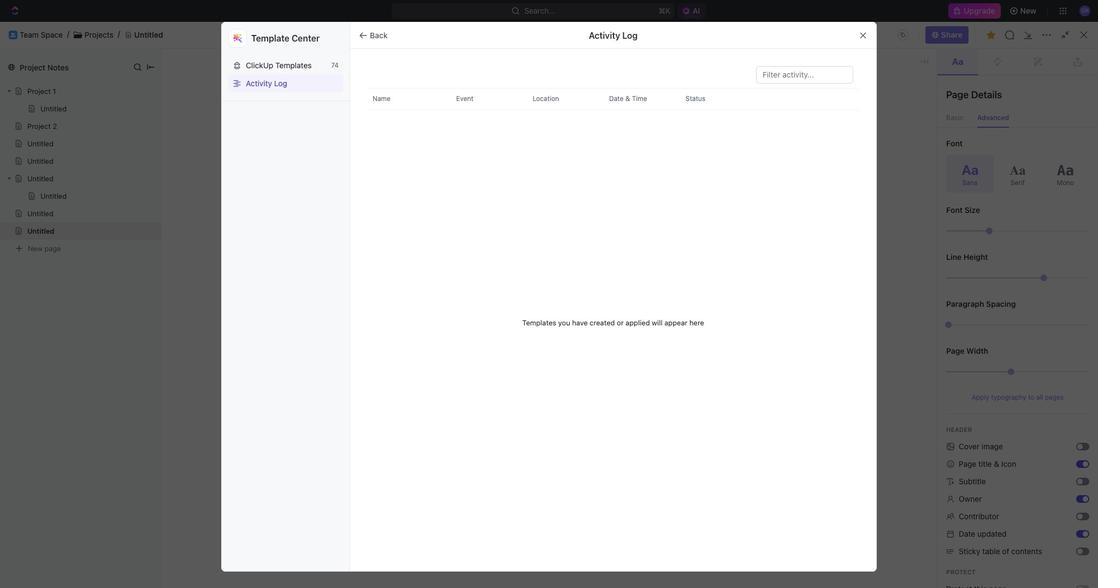 Task type: describe. For each thing, give the bounding box(es) containing it.
1 horizontal spatial &
[[994, 460, 1000, 469]]

page title & icon
[[959, 460, 1017, 469]]

user group image
[[10, 33, 16, 37]]

doc
[[1073, 30, 1088, 39]]

paragraph
[[947, 300, 985, 309]]

team for team space link related to user group image
[[26, 213, 45, 222]]

pages
[[1046, 394, 1065, 402]]

new doc
[[1055, 30, 1088, 39]]

date for date updated
[[959, 530, 976, 539]]

template center
[[251, 33, 320, 43]]

⌘k
[[659, 6, 671, 15]]

team for team space link for user group icon
[[20, 30, 39, 39]]

team space link for user group icon
[[20, 30, 63, 40]]

projects
[[85, 30, 114, 39]]

2 cell from the left
[[568, 210, 677, 230]]

home
[[26, 57, 47, 66]]

table
[[983, 547, 1001, 556]]

details
[[972, 89, 1003, 101]]

protect
[[947, 569, 976, 576]]

header
[[947, 426, 973, 433]]

advanced
[[978, 114, 1010, 122]]

spaces
[[9, 177, 32, 185]]

back
[[370, 30, 388, 40]]

back button
[[355, 27, 394, 44]]

time
[[632, 95, 648, 103]]

contributor
[[959, 512, 1000, 521]]

search...
[[524, 6, 556, 15]]

search docs
[[992, 30, 1038, 39]]

74
[[331, 61, 339, 69]]

2 horizontal spatial notes
[[523, 95, 543, 104]]

notes inside button
[[206, 215, 227, 224]]

spacing
[[987, 300, 1017, 309]]

e.g. Our platform will be undergoing maintenance on April 10th from 2:00 AM to 6:00 AM (EST). text field
[[358, 274, 733, 317]]

page details
[[947, 89, 1003, 101]]

updated
[[978, 530, 1007, 539]]

font for font size
[[947, 206, 963, 215]]

2 horizontal spatial project notes
[[495, 95, 543, 104]]

1 horizontal spatial activity log
[[589, 30, 638, 40]]

event column header
[[444, 89, 523, 109]]

date & time
[[610, 95, 648, 103]]

4 column header from the left
[[804, 192, 892, 210]]

assigned
[[349, 176, 383, 185]]

created by me
[[794, 75, 854, 85]]

width
[[967, 347, 989, 356]]

favorites
[[9, 159, 38, 167]]

by
[[829, 75, 839, 85]]

search docs button
[[977, 26, 1044, 44]]

project 1
[[27, 87, 56, 96]]

sticky table of contents
[[959, 547, 1043, 556]]

home link
[[4, 53, 134, 71]]

docs inside button
[[1020, 30, 1038, 39]]

page for page title & icon
[[959, 460, 977, 469]]

5 cell from the left
[[1067, 210, 1086, 230]]

table containing project notes
[[153, 192, 1086, 231]]

paragraph spacing
[[947, 300, 1017, 309]]

page for page details
[[947, 89, 969, 101]]

sticky
[[959, 547, 981, 556]]

activity inside activity log button
[[246, 79, 272, 88]]

upgrade
[[964, 6, 996, 15]]

Search by name... text field
[[912, 171, 1050, 187]]

clickup templates
[[246, 61, 312, 70]]

project 2
[[27, 122, 57, 131]]

4 mins ago
[[898, 215, 937, 224]]

serif
[[1011, 178, 1026, 187]]

share
[[942, 30, 963, 39]]

4 cell from the left
[[804, 210, 892, 230]]

activity log inside button
[[246, 79, 287, 88]]

date updated
[[959, 530, 1007, 539]]

of
[[1003, 547, 1010, 556]]

2
[[53, 122, 57, 131]]

name
[[373, 95, 391, 103]]

center
[[292, 33, 320, 43]]

new for new
[[1021, 6, 1037, 15]]

new button
[[1006, 2, 1044, 20]]

cover image
[[959, 442, 1004, 452]]

1 cell from the left
[[153, 210, 165, 230]]

log inside activity log button
[[274, 79, 287, 88]]

project notes inside button
[[178, 215, 227, 224]]

apply typography to all pages
[[972, 394, 1065, 402]]

location
[[533, 95, 559, 103]]

grid containing name
[[368, 88, 859, 559]]

owner
[[959, 495, 983, 504]]

font size
[[947, 206, 981, 215]]

created
[[794, 75, 827, 85]]

3 cell from the left
[[677, 210, 804, 230]]



Task type: locate. For each thing, give the bounding box(es) containing it.
team right user group image
[[26, 213, 45, 222]]

& inside column header
[[626, 95, 630, 103]]

date
[[610, 95, 624, 103], [959, 530, 976, 539]]

upgrade link
[[949, 3, 1001, 19]]

clickup
[[246, 61, 273, 70]]

space up home
[[41, 30, 63, 39]]

0 vertical spatial date
[[610, 95, 624, 103]]

font for font
[[947, 139, 963, 148]]

1 vertical spatial activity
[[246, 79, 272, 88]]

templates
[[276, 61, 312, 70]]

template
[[251, 33, 290, 43]]

location column header
[[521, 89, 600, 109]]

page down cover
[[959, 460, 977, 469]]

1 vertical spatial team space link
[[26, 209, 132, 226]]

image
[[982, 442, 1004, 452]]

0 horizontal spatial log
[[274, 79, 287, 88]]

dashboards link
[[4, 109, 134, 126]]

cell
[[153, 210, 165, 230], [568, 210, 677, 230], [677, 210, 804, 230], [804, 210, 892, 230], [1067, 210, 1086, 230]]

status column header
[[674, 89, 753, 109]]

docs inside sidebar 'navigation'
[[26, 94, 45, 103]]

status
[[686, 95, 706, 103]]

page
[[45, 244, 61, 253]]

mono
[[1057, 178, 1075, 187]]

0 vertical spatial notes
[[47, 63, 69, 72]]

new up search docs at top right
[[1021, 6, 1037, 15]]

row containing event
[[444, 88, 859, 110]]

1 vertical spatial project notes
[[495, 95, 543, 104]]

space
[[41, 30, 63, 39], [47, 213, 69, 222]]

1 font from the top
[[947, 139, 963, 148]]

user group image
[[11, 214, 19, 221]]

font
[[947, 139, 963, 148], [947, 206, 963, 215]]

&
[[626, 95, 630, 103], [994, 460, 1000, 469]]

date inside column header
[[610, 95, 624, 103]]

new left page on the left of the page
[[28, 244, 43, 253]]

1 horizontal spatial activity
[[589, 30, 621, 40]]

slider
[[987, 228, 993, 235], [1041, 275, 1048, 282], [946, 322, 952, 329], [1008, 369, 1015, 376]]

0 horizontal spatial docs
[[26, 94, 45, 103]]

1 column header from the left
[[153, 192, 165, 210]]

mins
[[905, 215, 922, 224]]

team right user group icon
[[20, 30, 39, 39]]

0 horizontal spatial project notes
[[20, 63, 69, 72]]

team space inside sidebar 'navigation'
[[26, 213, 69, 222]]

1 horizontal spatial docs
[[159, 30, 177, 39]]

team space up home
[[20, 30, 63, 39]]

column header
[[153, 192, 165, 210], [568, 192, 677, 210], [677, 192, 804, 210], [804, 192, 892, 210]]

page for page width
[[947, 347, 965, 356]]

favorites button
[[4, 156, 42, 169]]

basic
[[947, 114, 964, 122]]

1 horizontal spatial notes
[[206, 215, 227, 224]]

1 vertical spatial new
[[1055, 30, 1071, 39]]

docs
[[159, 30, 177, 39], [1020, 30, 1038, 39], [26, 94, 45, 103]]

0 vertical spatial project notes
[[20, 63, 69, 72]]

0 horizontal spatial new
[[28, 244, 43, 253]]

1 vertical spatial page
[[947, 347, 965, 356]]

0 horizontal spatial activity log
[[246, 79, 287, 88]]

new inside button
[[1055, 30, 1071, 39]]

1 vertical spatial &
[[994, 460, 1000, 469]]

name column header
[[368, 89, 447, 109]]

1 horizontal spatial project notes
[[178, 215, 227, 224]]

0 horizontal spatial notes
[[47, 63, 69, 72]]

all
[[1037, 394, 1044, 402]]

assigned button
[[347, 171, 385, 192]]

1 vertical spatial font
[[947, 206, 963, 215]]

new inside button
[[1021, 6, 1037, 15]]

font down the basic
[[947, 139, 963, 148]]

team space for user group icon
[[20, 30, 63, 39]]

1
[[53, 87, 56, 96]]

0 vertical spatial team
[[20, 30, 39, 39]]

2 vertical spatial notes
[[206, 215, 227, 224]]

date for date & time
[[610, 95, 624, 103]]

sidebar navigation
[[0, 22, 139, 589]]

search
[[992, 30, 1018, 39]]

1 vertical spatial date
[[959, 530, 976, 539]]

event
[[456, 95, 474, 103]]

untitled link
[[790, 108, 1076, 126]]

0 vertical spatial page
[[947, 89, 969, 101]]

date up 'sticky'
[[959, 530, 976, 539]]

title
[[979, 460, 992, 469]]

1 vertical spatial notes
[[523, 95, 543, 104]]

2 vertical spatial new
[[28, 244, 43, 253]]

3 column header from the left
[[677, 192, 804, 210]]

team space link for user group image
[[26, 209, 132, 226]]

4 mins ago cell
[[892, 210, 979, 230]]

icon
[[1002, 460, 1017, 469]]

project inside button
[[178, 215, 204, 224]]

date left "time"
[[610, 95, 624, 103]]

2 vertical spatial project notes
[[178, 215, 227, 224]]

Filter activity... text field
[[763, 67, 847, 83]]

2 horizontal spatial docs
[[1020, 30, 1038, 39]]

team space link
[[20, 30, 63, 40], [26, 209, 132, 226]]

0 vertical spatial activity
[[589, 30, 621, 40]]

subtitle
[[959, 477, 987, 487]]

height
[[964, 253, 989, 262]]

untitled inside "link"
[[809, 112, 837, 121]]

0 vertical spatial team space
[[20, 30, 63, 39]]

grid
[[368, 88, 859, 559]]

log
[[623, 30, 638, 40], [274, 79, 287, 88]]

project notes button
[[166, 209, 561, 231]]

sans
[[963, 178, 978, 187]]

1 vertical spatial activity log
[[246, 79, 287, 88]]

2 vertical spatial page
[[959, 460, 977, 469]]

activity log button
[[228, 74, 343, 92]]

0 vertical spatial new
[[1021, 6, 1037, 15]]

new doc button
[[1049, 26, 1094, 44]]

page width
[[947, 347, 989, 356]]

row
[[444, 88, 859, 110], [153, 192, 1086, 210], [153, 209, 1086, 231]]

new for new doc
[[1055, 30, 1071, 39]]

row containing project notes
[[153, 209, 1086, 231]]

4
[[898, 215, 903, 224]]

space inside sidebar 'navigation'
[[47, 213, 69, 222]]

0 horizontal spatial &
[[626, 95, 630, 103]]

project notes link
[[476, 91, 762, 108]]

new
[[1021, 6, 1037, 15], [1055, 30, 1071, 39], [28, 244, 43, 253]]

1 horizontal spatial new
[[1021, 6, 1037, 15]]

space up page on the left of the page
[[47, 213, 69, 222]]

2 font from the top
[[947, 206, 963, 215]]

page
[[947, 89, 969, 101], [947, 347, 965, 356], [959, 460, 977, 469]]

0 vertical spatial &
[[626, 95, 630, 103]]

date & time column header
[[597, 89, 676, 109]]

typography
[[992, 394, 1027, 402]]

1 vertical spatial team
[[26, 213, 45, 222]]

untitled
[[134, 30, 163, 39], [348, 89, 429, 115], [40, 104, 67, 113], [809, 112, 837, 121], [27, 139, 54, 148], [27, 157, 54, 166], [27, 174, 54, 183], [40, 192, 67, 201], [27, 209, 54, 218], [27, 227, 54, 236]]

team inside sidebar 'navigation'
[[26, 213, 45, 222]]

1 vertical spatial space
[[47, 213, 69, 222]]

page left width at the bottom right
[[947, 347, 965, 356]]

0 horizontal spatial activity
[[246, 79, 272, 88]]

size
[[965, 206, 981, 215]]

page up the basic
[[947, 89, 969, 101]]

0 horizontal spatial date
[[610, 95, 624, 103]]

team space link up page on the left of the page
[[26, 209, 132, 226]]

project
[[20, 63, 45, 72], [27, 87, 51, 96], [495, 95, 520, 104], [27, 122, 51, 131], [178, 215, 204, 224]]

team space link up home
[[20, 30, 63, 40]]

& right the title
[[994, 460, 1000, 469]]

creativity
[[554, 327, 586, 335]]

1 vertical spatial team space
[[26, 213, 69, 222]]

0 vertical spatial font
[[947, 139, 963, 148]]

team space
[[20, 30, 63, 39], [26, 213, 69, 222]]

me
[[842, 75, 854, 85]]

new left doc
[[1055, 30, 1071, 39]]

team space up new page
[[26, 213, 69, 222]]

1 vertical spatial log
[[274, 79, 287, 88]]

apply
[[972, 394, 990, 402]]

2 column header from the left
[[568, 192, 677, 210]]

projects link
[[85, 30, 114, 40]]

2 horizontal spatial new
[[1055, 30, 1071, 39]]

space for user group icon
[[41, 30, 63, 39]]

0 vertical spatial space
[[41, 30, 63, 39]]

notes
[[47, 63, 69, 72], [523, 95, 543, 104], [206, 215, 227, 224]]

cover
[[959, 442, 980, 452]]

contents
[[1012, 547, 1043, 556]]

docs link
[[4, 90, 134, 108]]

to
[[1029, 394, 1035, 402]]

row inside grid
[[444, 88, 859, 110]]

1 horizontal spatial log
[[623, 30, 638, 40]]

new page
[[28, 244, 61, 253]]

team
[[20, 30, 39, 39], [26, 213, 45, 222]]

& left "time"
[[626, 95, 630, 103]]

new for new page
[[28, 244, 43, 253]]

1 horizontal spatial date
[[959, 530, 976, 539]]

line height
[[947, 253, 989, 262]]

team space for user group image
[[26, 213, 69, 222]]

ago
[[924, 215, 937, 224]]

0 vertical spatial team space link
[[20, 30, 63, 40]]

0 vertical spatial log
[[623, 30, 638, 40]]

dashboards
[[26, 113, 69, 122]]

table
[[153, 192, 1086, 231]]

space for user group image
[[47, 213, 69, 222]]

project notes
[[20, 63, 69, 72], [495, 95, 543, 104], [178, 215, 227, 224]]

0 vertical spatial activity log
[[589, 30, 638, 40]]

line
[[947, 253, 962, 262]]

font left size
[[947, 206, 963, 215]]



Task type: vqa. For each thing, say whether or not it's contained in the screenshot.
"j, ," element
no



